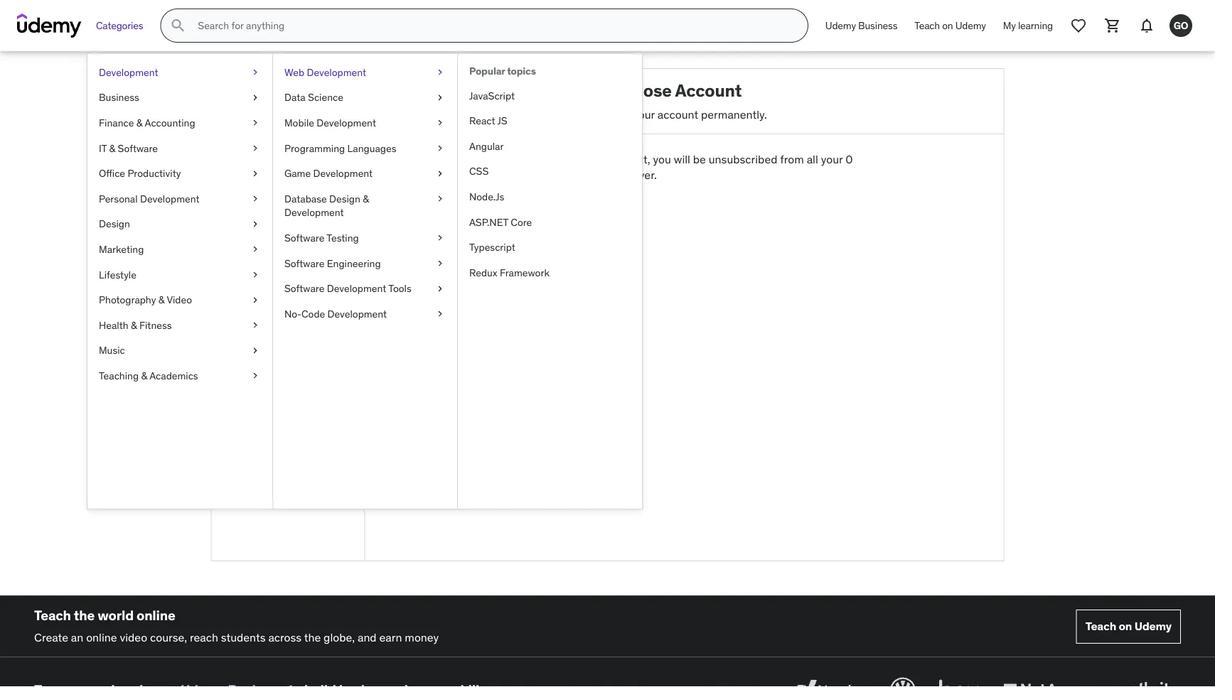 Task type: vqa. For each thing, say whether or not it's contained in the screenshot.
the to to the right
no



Task type: locate. For each thing, give the bounding box(es) containing it.
development inside development link
[[99, 66, 158, 79]]

0
[[846, 152, 853, 167]]

teach up eventbrite 'image'
[[1086, 620, 1117, 634]]

xsmall image inside the "database design & development" link
[[435, 192, 446, 206]]

xsmall image inside design link
[[250, 217, 261, 231]]

1 vertical spatial account
[[512, 204, 555, 219]]

you up forever.
[[653, 152, 671, 167]]

xsmall image inside finance & accounting link
[[250, 116, 261, 130]]

it & software
[[99, 142, 158, 155]]

design down 'game development'
[[329, 192, 361, 205]]

1 horizontal spatial account
[[512, 204, 555, 219]]

0 horizontal spatial and
[[358, 631, 377, 645]]

account inside account security subscriptions payment methods privacy notifications api clients close account
[[223, 276, 265, 291]]

development link
[[88, 60, 272, 85]]

and inside teach the world online create an online video course, reach students across the globe, and earn money
[[358, 631, 377, 645]]

account
[[658, 107, 699, 122], [512, 204, 555, 219], [254, 406, 295, 420]]

teach up the 'create'
[[34, 608, 71, 625]]

notifications
[[223, 362, 288, 377]]

0 horizontal spatial the
[[74, 608, 95, 625]]

development up the science
[[307, 66, 366, 79]]

close account button
[[471, 195, 563, 229]]

teaching
[[99, 370, 139, 382]]

the left globe,
[[304, 631, 321, 645]]

reach
[[190, 631, 218, 645]]

your up access
[[583, 152, 604, 167]]

teach on udemy link left my
[[907, 9, 995, 43]]

mobile development
[[285, 116, 376, 129]]

xsmall image for game development
[[435, 167, 446, 181]]

and
[[517, 168, 536, 183], [358, 631, 377, 645]]

office productivity
[[99, 167, 181, 180]]

0 horizontal spatial account
[[223, 276, 265, 291]]

xsmall image for design
[[250, 217, 261, 231]]

& right teaching
[[141, 370, 147, 382]]

payment methods link
[[212, 316, 365, 338]]

programming
[[285, 142, 345, 155]]

xsmall image inside health & fitness link
[[250, 319, 261, 333]]

0 vertical spatial design
[[329, 192, 361, 205]]

0 horizontal spatial teach on udemy
[[915, 19, 987, 32]]

office
[[99, 167, 125, 180]]

personal
[[99, 192, 138, 205]]

software testing link
[[273, 226, 457, 251]]

it
[[99, 142, 107, 155]]

xsmall image down subscriptions
[[250, 319, 261, 333]]

you
[[532, 152, 550, 167], [653, 152, 671, 167]]

your left 0
[[821, 152, 843, 167]]

go
[[1174, 19, 1189, 32], [271, 109, 305, 137]]

on up eventbrite 'image'
[[1119, 620, 1133, 634]]

development down categories dropdown button at the left of page
[[99, 66, 158, 79]]

teach the world online create an online video course, reach students across the globe, and earn money
[[34, 608, 439, 645]]

xsmall image for software engineering
[[435, 257, 446, 271]]

&
[[136, 116, 143, 129], [109, 142, 115, 155], [363, 192, 369, 205], [158, 294, 165, 306], [131, 319, 137, 332], [141, 370, 147, 382]]

xsmall image up notifications
[[250, 344, 261, 358]]

1 vertical spatial account
[[223, 276, 265, 291]]

my
[[1004, 19, 1016, 32]]

teach on udemy up eventbrite 'image'
[[1086, 620, 1172, 634]]

0 vertical spatial teach on udemy link
[[907, 9, 995, 43]]

online
[[137, 608, 175, 625], [86, 631, 117, 645]]

xsmall image up subscriptions
[[250, 268, 261, 282]]

wishlist image
[[1071, 17, 1088, 34]]

0 vertical spatial and
[[517, 168, 536, 183]]

your up account,
[[633, 107, 655, 122]]

2 horizontal spatial teach
[[1086, 620, 1117, 634]]

be
[[693, 152, 706, 167]]

xsmall image for programming languages
[[435, 141, 446, 155]]

game
[[285, 167, 311, 180]]

and inside if you close your account, you will be unsubscribed from all your 0 courses, and will lose access forever.
[[517, 168, 536, 183]]

software for software development tools
[[285, 282, 325, 295]]

xsmall image inside game development link
[[435, 167, 446, 181]]

web development
[[285, 66, 366, 79]]

xsmall image inside teaching & academics link
[[250, 369, 261, 383]]

eventbrite image
[[1100, 675, 1182, 688]]

xsmall image down gary
[[250, 192, 261, 206]]

account
[[675, 80, 742, 101], [223, 276, 265, 291]]

from
[[781, 152, 804, 167]]

data science link
[[273, 85, 457, 110]]

0 vertical spatial the
[[74, 608, 95, 625]]

xsmall image inside software development tools link
[[435, 282, 446, 296]]

1 horizontal spatial your
[[633, 107, 655, 122]]

xsmall image for lifestyle
[[250, 268, 261, 282]]

go down the data
[[271, 109, 305, 137]]

0 vertical spatial business
[[859, 19, 898, 32]]

1 vertical spatial business
[[99, 91, 139, 104]]

development down the office productivity link
[[140, 192, 200, 205]]

software for software testing
[[285, 232, 325, 244]]

redux framework link
[[458, 260, 642, 286]]

1 horizontal spatial online
[[137, 608, 175, 625]]

javascript link
[[458, 83, 642, 108]]

personal development
[[99, 192, 200, 205]]

xsmall image inside 'software engineering' link
[[435, 257, 446, 271]]

xsmall image up gary
[[250, 141, 261, 155]]

all
[[807, 152, 819, 167]]

xsmall image for no-code development
[[435, 307, 446, 321]]

0 horizontal spatial teach
[[34, 608, 71, 625]]

teach on udemy link up eventbrite 'image'
[[1077, 610, 1182, 644]]

1 horizontal spatial you
[[653, 152, 671, 167]]

development down the database
[[285, 206, 344, 219]]

lose
[[558, 168, 579, 183]]

0 vertical spatial go
[[1174, 19, 1189, 32]]

xsmall image inside "no-code development" link
[[435, 307, 446, 321]]

1 vertical spatial online
[[86, 631, 117, 645]]

css
[[470, 165, 489, 178]]

xsmall image up payment on the left of the page
[[250, 293, 261, 307]]

development down software development tools link
[[328, 308, 387, 320]]

1 horizontal spatial will
[[674, 152, 691, 167]]

game development link
[[273, 161, 457, 186]]

xsmall image inside 'web development' link
[[435, 65, 446, 79]]

1 horizontal spatial go
[[1174, 19, 1189, 32]]

close inside button
[[480, 204, 509, 219]]

development down programming languages
[[313, 167, 373, 180]]

xsmall image inside data science link
[[435, 91, 446, 105]]

xsmall image inside personal development link
[[250, 192, 261, 206]]

1 vertical spatial the
[[304, 631, 321, 645]]

1 horizontal spatial account
[[675, 80, 742, 101]]

programming languages link
[[273, 136, 457, 161]]

an
[[71, 631, 83, 645]]

1 horizontal spatial design
[[329, 192, 361, 205]]

the up an
[[74, 608, 95, 625]]

2 vertical spatial account
[[254, 406, 295, 420]]

xsmall image up the clients
[[250, 369, 261, 383]]

1 horizontal spatial teach
[[915, 19, 940, 32]]

xsmall image inside development link
[[250, 65, 261, 79]]

1 horizontal spatial teach on udemy
[[1086, 620, 1172, 634]]

software engineering
[[285, 257, 381, 270]]

xsmall image inside software testing "link"
[[435, 231, 446, 245]]

netapp image
[[1001, 675, 1083, 688]]

xsmall image for photography & video
[[250, 293, 261, 307]]

account inside close account close your account permanently.
[[675, 80, 742, 101]]

& for fitness
[[131, 319, 137, 332]]

api clients link
[[212, 381, 365, 402]]

& right finance
[[136, 116, 143, 129]]

software up 'office productivity'
[[118, 142, 158, 155]]

software up security
[[285, 257, 325, 270]]

online right an
[[86, 631, 117, 645]]

xsmall image inside it & software link
[[250, 141, 261, 155]]

notifications image
[[1139, 17, 1156, 34]]

css link
[[458, 159, 642, 184]]

& for accounting
[[136, 116, 143, 129]]

angular link
[[458, 134, 642, 159]]

xsmall image left javascript
[[435, 91, 446, 105]]

xsmall image for office productivity
[[250, 167, 261, 181]]

software testing
[[285, 232, 359, 244]]

xsmall image for music
[[250, 344, 261, 358]]

& right it
[[109, 142, 115, 155]]

xsmall image
[[250, 65, 261, 79], [250, 91, 261, 105], [250, 116, 261, 130], [435, 116, 446, 130], [435, 141, 446, 155], [250, 167, 261, 181], [435, 167, 446, 181], [435, 192, 446, 206], [250, 217, 261, 231], [435, 231, 446, 245], [435, 257, 446, 271], [435, 282, 446, 296], [435, 307, 446, 321]]

xsmall image inside programming languages "link"
[[435, 141, 446, 155]]

development up programming languages
[[317, 116, 376, 129]]

popular topics
[[470, 65, 536, 78]]

web development link
[[273, 60, 457, 85]]

teach on udemy for rightmost teach on udemy link
[[1086, 620, 1172, 634]]

teach
[[915, 19, 940, 32], [34, 608, 71, 625], [1086, 620, 1117, 634]]

xsmall image for personal development
[[250, 192, 261, 206]]

xsmall image
[[435, 65, 446, 79], [435, 91, 446, 105], [250, 141, 261, 155], [250, 192, 261, 206], [250, 243, 261, 257], [250, 268, 261, 282], [250, 293, 261, 307], [250, 319, 261, 333], [250, 344, 261, 358], [250, 369, 261, 383]]

go right notifications image
[[1174, 19, 1189, 32]]

data
[[285, 91, 306, 104]]

1 vertical spatial will
[[538, 168, 555, 183]]

xsmall image for health & fitness
[[250, 319, 261, 333]]

1 horizontal spatial and
[[517, 168, 536, 183]]

xsmall image inside the office productivity link
[[250, 167, 261, 181]]

software down profile
[[285, 232, 325, 244]]

mobile development link
[[273, 110, 457, 136]]

xsmall image inside the mobile development link
[[435, 116, 446, 130]]

0 vertical spatial account
[[675, 80, 742, 101]]

will left be on the right of the page
[[674, 152, 691, 167]]

xsmall image inside business link
[[250, 91, 261, 105]]

javascript
[[470, 89, 515, 102]]

teach right udemy business
[[915, 19, 940, 32]]

xsmall image inside music link
[[250, 344, 261, 358]]

design down personal
[[99, 218, 130, 231]]

& down game development link
[[363, 192, 369, 205]]

view public profile link
[[212, 208, 365, 229]]

languages
[[348, 142, 397, 155]]

academics
[[149, 370, 198, 382]]

account inside close account close your account permanently.
[[658, 107, 699, 122]]

design
[[329, 192, 361, 205], [99, 218, 130, 231]]

1 vertical spatial design
[[99, 218, 130, 231]]

volkswagen image
[[888, 675, 919, 688]]

will left lose
[[538, 168, 555, 183]]

account security link
[[212, 273, 365, 294]]

1 vertical spatial teach on udemy link
[[1077, 610, 1182, 644]]

profile link
[[212, 229, 365, 251]]

xsmall image inside lifestyle link
[[250, 268, 261, 282]]

0 vertical spatial on
[[943, 19, 954, 32]]

account inside account security subscriptions payment methods privacy notifications api clients close account
[[254, 406, 295, 420]]

development inside database design & development
[[285, 206, 344, 219]]

0 horizontal spatial business
[[99, 91, 139, 104]]

0 horizontal spatial account
[[254, 406, 295, 420]]

0 horizontal spatial design
[[99, 218, 130, 231]]

software inside "link"
[[285, 232, 325, 244]]

typescript link
[[458, 235, 642, 260]]

photography
[[99, 294, 156, 306]]

development down engineering
[[327, 282, 387, 295]]

xsmall image down the public
[[250, 243, 261, 257]]

database design & development link
[[273, 186, 457, 226]]

0 horizontal spatial you
[[532, 152, 550, 167]]

close
[[627, 80, 672, 101], [602, 107, 631, 122], [480, 204, 509, 219], [223, 406, 252, 420]]

teach inside teach the world online create an online video course, reach students across the globe, and earn money
[[34, 608, 71, 625]]

business link
[[88, 85, 272, 110]]

and left earn
[[358, 631, 377, 645]]

video
[[120, 631, 147, 645]]

development inside personal development link
[[140, 192, 200, 205]]

1 horizontal spatial business
[[859, 19, 898, 32]]

go link
[[1165, 9, 1199, 43]]

1 horizontal spatial udemy
[[956, 19, 987, 32]]

1 horizontal spatial the
[[304, 631, 321, 645]]

& right health
[[131, 319, 137, 332]]

0 horizontal spatial will
[[538, 168, 555, 183]]

xsmall image left the popular
[[435, 65, 446, 79]]

0 horizontal spatial your
[[583, 152, 604, 167]]

& for academics
[[141, 370, 147, 382]]

will
[[674, 152, 691, 167], [538, 168, 555, 183]]

web development element
[[457, 54, 642, 509]]

teach on udemy left my
[[915, 19, 987, 32]]

software development tools link
[[273, 276, 457, 302]]

and for your
[[517, 168, 536, 183]]

2 horizontal spatial account
[[658, 107, 699, 122]]

1 vertical spatial and
[[358, 631, 377, 645]]

and down if
[[517, 168, 536, 183]]

1 vertical spatial teach on udemy
[[1086, 620, 1172, 634]]

no-code development
[[285, 308, 387, 320]]

business
[[859, 19, 898, 32], [99, 91, 139, 104]]

teach on udemy link
[[907, 9, 995, 43], [1077, 610, 1182, 644]]

0 vertical spatial teach on udemy
[[915, 19, 987, 32]]

xsmall image inside "marketing" link
[[250, 243, 261, 257]]

learning
[[1019, 19, 1054, 32]]

if
[[523, 152, 530, 167]]

web
[[285, 66, 305, 79]]

0 horizontal spatial go
[[271, 109, 305, 137]]

your for you
[[583, 152, 604, 167]]

on left my
[[943, 19, 954, 32]]

marketing link
[[88, 237, 272, 262]]

development inside software development tools link
[[327, 282, 387, 295]]

account up subscriptions
[[223, 276, 265, 291]]

your inside close account close your account permanently.
[[633, 107, 655, 122]]

0 horizontal spatial online
[[86, 631, 117, 645]]

xsmall image for mobile development
[[435, 116, 446, 130]]

account up permanently.
[[675, 80, 742, 101]]

software up the code
[[285, 282, 325, 295]]

teach on udemy for the left teach on udemy link
[[915, 19, 987, 32]]

1 vertical spatial on
[[1119, 620, 1133, 634]]

personal development link
[[88, 186, 272, 212]]

the
[[74, 608, 95, 625], [304, 631, 321, 645]]

0 vertical spatial account
[[658, 107, 699, 122]]

xsmall image inside photography & video link
[[250, 293, 261, 307]]

online up 'course,' on the left of the page
[[137, 608, 175, 625]]

& left video
[[158, 294, 165, 306]]

photography & video
[[99, 294, 192, 306]]

music
[[99, 344, 125, 357]]

you right if
[[532, 152, 550, 167]]

1 horizontal spatial on
[[1119, 620, 1133, 634]]

world
[[98, 608, 134, 625]]



Task type: describe. For each thing, give the bounding box(es) containing it.
node.js link
[[458, 184, 642, 210]]

money
[[405, 631, 439, 645]]

xsmall image for web development
[[435, 65, 446, 79]]

development inside game development link
[[313, 167, 373, 180]]

account security subscriptions payment methods privacy notifications api clients close account
[[223, 276, 315, 420]]

teaching & academics
[[99, 370, 198, 382]]

permanently.
[[701, 107, 768, 122]]

testing
[[327, 232, 359, 244]]

account,
[[607, 152, 651, 167]]

angular
[[470, 140, 504, 153]]

video
[[167, 294, 192, 306]]

lifestyle
[[99, 268, 137, 281]]

create
[[34, 631, 68, 645]]

xsmall image for it & software
[[250, 141, 261, 155]]

2 horizontal spatial your
[[821, 152, 843, 167]]

subscriptions
[[223, 298, 293, 312]]

payment
[[223, 319, 268, 334]]

shopping cart with 0 items image
[[1105, 17, 1122, 34]]

accounting
[[145, 116, 195, 129]]

development inside "no-code development" link
[[328, 308, 387, 320]]

asp.net core link
[[458, 210, 642, 235]]

account inside button
[[512, 204, 555, 219]]

Search for anything text field
[[195, 14, 791, 38]]

nasdaq image
[[789, 675, 871, 688]]

box image
[[936, 675, 984, 688]]

lifestyle link
[[88, 262, 272, 288]]

fitness
[[139, 319, 172, 332]]

xsmall image for finance & accounting
[[250, 116, 261, 130]]

xsmall image for marketing
[[250, 243, 261, 257]]

categories button
[[88, 9, 152, 43]]

programming languages
[[285, 142, 397, 155]]

health
[[99, 319, 128, 332]]

development inside the mobile development link
[[317, 116, 376, 129]]

public
[[250, 211, 281, 226]]

& inside database design & development
[[363, 192, 369, 205]]

asp.net
[[470, 216, 509, 229]]

gary
[[253, 176, 278, 191]]

close account link
[[212, 402, 365, 424]]

no-code development link
[[273, 302, 457, 327]]

0 vertical spatial will
[[674, 152, 691, 167]]

finance & accounting
[[99, 116, 195, 129]]

profile
[[223, 233, 256, 247]]

redux framework
[[470, 266, 550, 279]]

methods
[[271, 319, 315, 334]]

code
[[302, 308, 325, 320]]

access
[[581, 168, 616, 183]]

earn
[[380, 631, 402, 645]]

music link
[[88, 338, 272, 364]]

finance
[[99, 116, 134, 129]]

notifications link
[[212, 359, 365, 381]]

close account close your account permanently.
[[602, 80, 768, 122]]

topics
[[507, 65, 536, 78]]

my learning link
[[995, 9, 1062, 43]]

view
[[223, 211, 247, 226]]

and for online
[[358, 631, 377, 645]]

your for account
[[633, 107, 655, 122]]

software for software engineering
[[285, 257, 325, 270]]

2 you from the left
[[653, 152, 671, 167]]

unsubscribed
[[709, 152, 778, 167]]

node.js
[[470, 190, 505, 203]]

1 vertical spatial go
[[271, 109, 305, 137]]

2 horizontal spatial udemy
[[1135, 620, 1172, 634]]

teaching & academics link
[[88, 364, 272, 389]]

if you close your account, you will be unsubscribed from all your 0 courses, and will lose access forever.
[[471, 152, 853, 183]]

0 horizontal spatial teach on udemy link
[[907, 9, 995, 43]]

categories
[[96, 19, 143, 32]]

submit search image
[[170, 17, 187, 34]]

udemy image
[[17, 14, 82, 38]]

across
[[268, 631, 302, 645]]

xsmall image for software development tools
[[435, 282, 446, 296]]

course,
[[150, 631, 187, 645]]

gary orlando
[[253, 176, 323, 191]]

privacy link
[[212, 338, 365, 359]]

framework
[[500, 266, 550, 279]]

xsmall image for software testing
[[435, 231, 446, 245]]

asp.net core
[[470, 216, 532, 229]]

courses,
[[471, 168, 514, 183]]

software development tools
[[285, 282, 412, 295]]

udemy business
[[826, 19, 898, 32]]

health & fitness link
[[88, 313, 272, 338]]

development inside 'web development' link
[[307, 66, 366, 79]]

warning:
[[471, 152, 520, 167]]

design inside database design & development
[[329, 192, 361, 205]]

design link
[[88, 212, 272, 237]]

0 horizontal spatial on
[[943, 19, 954, 32]]

xsmall image for development
[[250, 65, 261, 79]]

engineering
[[327, 257, 381, 270]]

xsmall image for teaching & academics
[[250, 369, 261, 383]]

no-
[[285, 308, 302, 320]]

close inside account security subscriptions payment methods privacy notifications api clients close account
[[223, 406, 252, 420]]

& for software
[[109, 142, 115, 155]]

photography & video link
[[88, 288, 272, 313]]

finance & accounting link
[[88, 110, 272, 136]]

science
[[308, 91, 344, 104]]

marketing
[[99, 243, 144, 256]]

0 horizontal spatial udemy
[[826, 19, 856, 32]]

redux
[[470, 266, 498, 279]]

udemy business link
[[817, 9, 907, 43]]

1 you from the left
[[532, 152, 550, 167]]

0 vertical spatial online
[[137, 608, 175, 625]]

react
[[470, 114, 495, 127]]

view public profile profile
[[223, 211, 316, 247]]

xsmall image for database design & development
[[435, 192, 446, 206]]

1 horizontal spatial teach on udemy link
[[1077, 610, 1182, 644]]

it & software link
[[88, 136, 272, 161]]

software engineering link
[[273, 251, 457, 276]]

xsmall image for data science
[[435, 91, 446, 105]]

xsmall image for business
[[250, 91, 261, 105]]

& for video
[[158, 294, 165, 306]]

close account
[[480, 204, 555, 219]]



